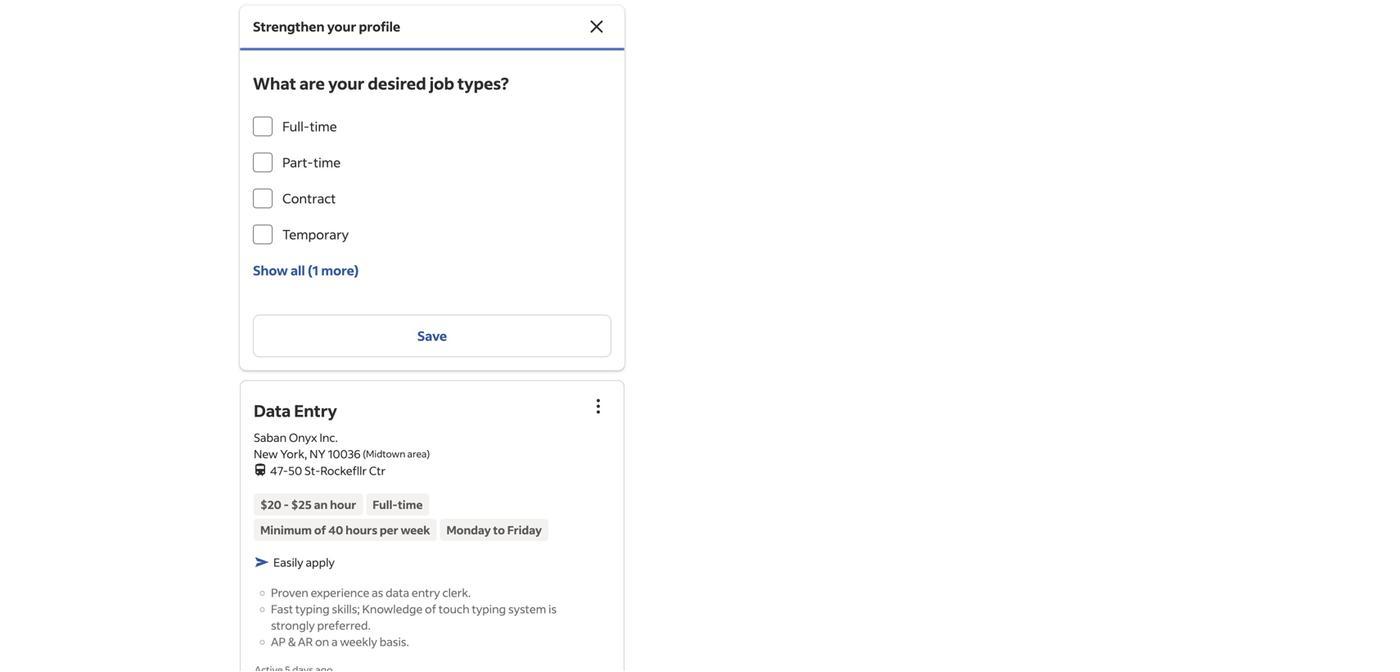 Task type: vqa. For each thing, say whether or not it's contained in the screenshot.
bottom Of
yes



Task type: locate. For each thing, give the bounding box(es) containing it.
strengthen your profile
[[253, 18, 401, 35]]

per
[[380, 523, 399, 538]]

full-time up part-time
[[283, 118, 337, 135]]

0 vertical spatial full-time
[[283, 118, 337, 135]]

weekly
[[340, 635, 377, 649]]

st-
[[305, 464, 320, 478]]

of down entry
[[425, 602, 437, 617]]

time for full-time checkbox
[[310, 118, 337, 135]]

entry
[[294, 400, 337, 421]]

1 vertical spatial of
[[425, 602, 437, 617]]

a
[[332, 635, 338, 649]]

easily apply
[[274, 555, 335, 570]]

0 vertical spatial your
[[327, 18, 356, 35]]

$20 - $25 an hour
[[260, 498, 356, 512]]

system
[[509, 602, 546, 617]]

your right are
[[328, 73, 365, 94]]

of left 40
[[314, 523, 326, 538]]

ctr
[[369, 464, 386, 478]]

knowledge
[[362, 602, 423, 617]]

1 vertical spatial full-
[[373, 498, 398, 512]]

0 vertical spatial time
[[310, 118, 337, 135]]

strengthen
[[253, 18, 325, 35]]

Full-time checkbox
[[253, 117, 273, 136]]

ap
[[271, 635, 286, 649]]

0 vertical spatial full-
[[283, 118, 310, 135]]

as
[[372, 586, 384, 600]]

of
[[314, 523, 326, 538], [425, 602, 437, 617]]

$25
[[291, 498, 312, 512]]

your
[[327, 18, 356, 35], [328, 73, 365, 94]]

types?
[[458, 73, 509, 94]]

strongly
[[271, 618, 315, 633]]

all
[[291, 262, 305, 279]]

1 horizontal spatial typing
[[472, 602, 506, 617]]

show all (1 more)
[[253, 262, 359, 279]]

0 horizontal spatial typing
[[296, 602, 330, 617]]

saban onyx inc. new york, ny 10036 ( midtown area )
[[254, 430, 430, 462]]

1 vertical spatial time
[[314, 154, 341, 171]]

more)
[[321, 262, 359, 279]]

show all (1 more) button
[[253, 253, 359, 289]]

inc.
[[320, 430, 338, 445]]

Contract checkbox
[[253, 189, 273, 209]]

proven
[[271, 586, 309, 600]]

&
[[288, 635, 296, 649]]

time
[[310, 118, 337, 135], [314, 154, 341, 171], [398, 498, 423, 512]]

your left 'profile'
[[327, 18, 356, 35]]

time up week
[[398, 498, 423, 512]]

full- up per
[[373, 498, 398, 512]]

monday to friday
[[447, 523, 542, 538]]

1 horizontal spatial full-time
[[373, 498, 423, 512]]

friday
[[508, 523, 542, 538]]

show
[[253, 262, 288, 279]]

typing
[[296, 602, 330, 617], [472, 602, 506, 617]]

0 vertical spatial of
[[314, 523, 326, 538]]

data
[[386, 586, 410, 600]]

preferred.
[[317, 618, 371, 633]]

full-time inside what are your desired job types? element
[[283, 118, 337, 135]]

full-
[[283, 118, 310, 135], [373, 498, 398, 512]]

data
[[254, 400, 291, 421]]

part-
[[283, 154, 314, 171]]

10036
[[328, 447, 361, 462]]

full-time
[[283, 118, 337, 135], [373, 498, 423, 512]]

2 typing from the left
[[472, 602, 506, 617]]

full- right full-time checkbox
[[283, 118, 310, 135]]

contract
[[283, 190, 336, 207]]

new
[[254, 447, 278, 462]]

47-
[[270, 464, 288, 478]]

part-time
[[283, 154, 341, 171]]

1 typing from the left
[[296, 602, 330, 617]]

time for part-time checkbox
[[314, 154, 341, 171]]

temporary
[[283, 226, 349, 243]]

rockefllr
[[320, 464, 367, 478]]

1 horizontal spatial of
[[425, 602, 437, 617]]

full- inside what are your desired job types? element
[[283, 118, 310, 135]]

clerk.
[[443, 586, 471, 600]]

(
[[363, 448, 366, 460]]

full-time up per
[[373, 498, 423, 512]]

basis.
[[380, 635, 409, 649]]

time up contract
[[314, 154, 341, 171]]

time up part-time
[[310, 118, 337, 135]]

typing up 'strongly'
[[296, 602, 330, 617]]

-
[[284, 498, 289, 512]]

minimum of 40 hours per week
[[260, 523, 430, 538]]

typing right touch
[[472, 602, 506, 617]]

is
[[549, 602, 557, 617]]

1 vertical spatial full-time
[[373, 498, 423, 512]]

0 horizontal spatial full-
[[283, 118, 310, 135]]

40
[[329, 523, 343, 538]]

transit information image
[[254, 461, 267, 476]]

47-50 st-rockefllr ctr
[[270, 464, 386, 478]]

0 horizontal spatial full-time
[[283, 118, 337, 135]]

hours
[[346, 523, 378, 538]]

on
[[315, 635, 329, 649]]

midtown
[[366, 448, 406, 460]]

data entry
[[254, 400, 337, 421]]

50
[[288, 464, 302, 478]]



Task type: describe. For each thing, give the bounding box(es) containing it.
1 vertical spatial your
[[328, 73, 365, 94]]

2 vertical spatial time
[[398, 498, 423, 512]]

apply
[[306, 555, 335, 570]]

desired
[[368, 73, 426, 94]]

dismiss card image
[[587, 17, 607, 37]]

area
[[408, 448, 427, 460]]

easily
[[274, 555, 304, 570]]

(1
[[308, 262, 319, 279]]

experience
[[311, 586, 370, 600]]

onyx
[[289, 430, 317, 445]]

minimum
[[260, 523, 312, 538]]

entry
[[412, 586, 440, 600]]

fast
[[271, 602, 293, 617]]

profile
[[359, 18, 401, 35]]

touch
[[439, 602, 470, 617]]

of inside "proven experience as data entry clerk. fast typing skills; knowledge of touch typing system is strongly preferred. ap & ar on a weekly basis."
[[425, 602, 437, 617]]

saban
[[254, 430, 287, 445]]

what are your desired job types? element
[[253, 109, 612, 253]]

data entry button
[[254, 400, 337, 421]]

save button
[[253, 315, 612, 358]]

an
[[314, 498, 328, 512]]

what are your desired job types?
[[253, 73, 509, 94]]

job actions for data entry is collapsed image
[[589, 397, 608, 417]]

job
[[430, 73, 455, 94]]

$20
[[260, 498, 282, 512]]

save
[[417, 328, 447, 344]]

1 horizontal spatial full-
[[373, 498, 398, 512]]

monday
[[447, 523, 491, 538]]

week
[[401, 523, 430, 538]]

york,
[[280, 447, 307, 462]]

to
[[493, 523, 505, 538]]

Part-time checkbox
[[253, 153, 273, 172]]

)
[[427, 448, 430, 460]]

proven experience as data entry clerk. fast typing skills; knowledge of touch typing system is strongly preferred. ap & ar on a weekly basis.
[[271, 586, 557, 649]]

0 horizontal spatial of
[[314, 523, 326, 538]]

Temporary checkbox
[[253, 225, 273, 245]]

ar
[[298, 635, 313, 649]]

what
[[253, 73, 296, 94]]

skills;
[[332, 602, 360, 617]]

ny
[[310, 447, 326, 462]]

are
[[300, 73, 325, 94]]

hour
[[330, 498, 356, 512]]



